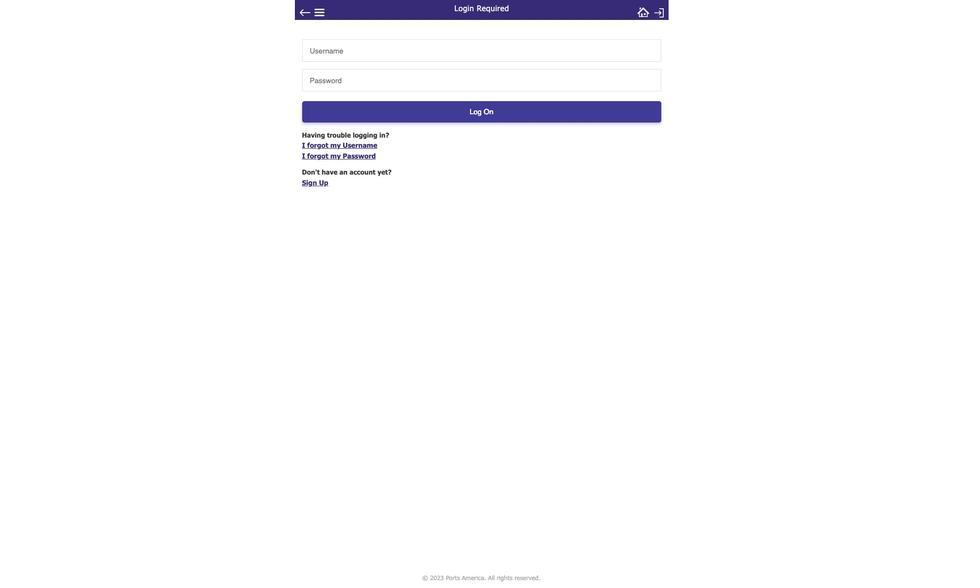 Task type: describe. For each thing, give the bounding box(es) containing it.
up
[[319, 179, 328, 187]]

login inside heading
[[454, 3, 474, 13]]

in?
[[379, 131, 389, 139]]

2 i from the top
[[302, 152, 305, 160]]

password
[[343, 152, 376, 160]]

sign up link
[[302, 179, 328, 187]]

yet?
[[378, 168, 392, 176]]

access
[[357, 7, 374, 14]]

© 2023 ports america. all rights reserved. footer
[[292, 572, 672, 585]]

1 my from the top
[[330, 141, 341, 150]]

account
[[350, 168, 376, 176]]

trouble
[[327, 131, 351, 139]]

you
[[302, 7, 312, 14]]

2 to from the left
[[351, 7, 356, 14]]

i forgot my username link
[[302, 141, 377, 150]]

1 forgot from the top
[[307, 141, 328, 150]]

this
[[376, 7, 385, 14]]

©
[[423, 574, 429, 582]]

don't have an account yet? sign up
[[302, 168, 392, 187]]

© 2023 ports america. all rights reserved.
[[423, 574, 541, 582]]

don't
[[302, 168, 320, 176]]

logging
[[353, 131, 378, 139]]

need
[[313, 7, 326, 14]]

2 forgot from the top
[[307, 152, 328, 160]]



Task type: locate. For each thing, give the bounding box(es) containing it.
i
[[302, 141, 305, 150], [302, 152, 305, 160]]

my down i forgot my username link on the left top of page
[[330, 152, 341, 160]]

1 vertical spatial forgot
[[307, 152, 328, 160]]

i forgot my password link
[[302, 152, 376, 160]]

1 horizontal spatial to
[[351, 7, 356, 14]]

i down "having"
[[302, 141, 305, 150]]

forgot down "having"
[[307, 141, 328, 150]]

username
[[343, 141, 377, 150]]

1 vertical spatial my
[[330, 152, 341, 160]]

you need to login to access this module.
[[302, 7, 408, 14]]

having trouble logging in? i forgot my username i forgot my password
[[302, 131, 389, 160]]

1 i from the top
[[302, 141, 305, 150]]

Password password field
[[310, 72, 654, 88]]

0 vertical spatial i
[[302, 141, 305, 150]]

None submit
[[302, 101, 661, 122]]

to right need at the left of the page
[[328, 7, 333, 14]]

having
[[302, 131, 325, 139]]

my
[[330, 141, 341, 150], [330, 152, 341, 160]]

0 horizontal spatial to
[[328, 7, 333, 14]]

0 vertical spatial forgot
[[307, 141, 328, 150]]

america.
[[462, 574, 487, 582]]

1 vertical spatial i
[[302, 152, 305, 160]]

login required banner
[[295, 0, 669, 20]]

login right need at the left of the page
[[335, 7, 349, 14]]

login
[[454, 3, 474, 13], [335, 7, 349, 14]]

module.
[[387, 7, 408, 14]]

rights
[[497, 574, 513, 582]]

my up i forgot my password link
[[330, 141, 341, 150]]

1 to from the left
[[328, 7, 333, 14]]

login left required
[[454, 3, 474, 13]]

forgot up the don't
[[307, 152, 328, 160]]

1 horizontal spatial login
[[454, 3, 474, 13]]

to left access
[[351, 7, 356, 14]]

Username text field
[[310, 43, 654, 59]]

an
[[340, 168, 348, 176]]

2023
[[431, 574, 444, 582]]

0 vertical spatial my
[[330, 141, 341, 150]]

ports
[[446, 574, 460, 582]]

2 my from the top
[[330, 152, 341, 160]]

all
[[489, 574, 495, 582]]

i up the don't
[[302, 152, 305, 160]]

login required
[[454, 3, 509, 13]]

sign
[[302, 179, 317, 187]]

required
[[477, 3, 509, 13]]

reserved.
[[515, 574, 541, 582]]

to
[[328, 7, 333, 14], [351, 7, 356, 14]]

login required heading
[[407, 0, 557, 15]]

have
[[322, 168, 338, 176]]

0 horizontal spatial login
[[335, 7, 349, 14]]

forgot
[[307, 141, 328, 150], [307, 152, 328, 160]]



Task type: vqa. For each thing, say whether or not it's contained in the screenshot.
need
yes



